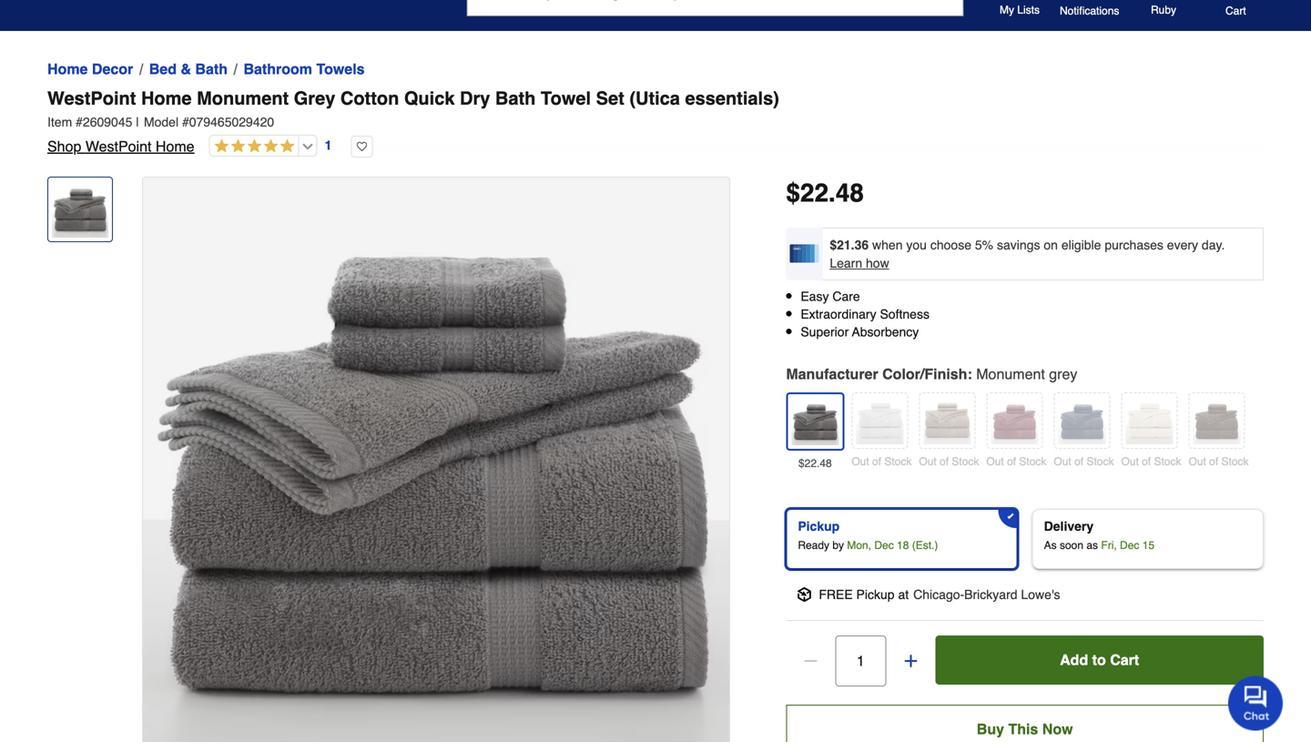 Task type: vqa. For each thing, say whether or not it's contained in the screenshot.
Building Supplies LINK
no



Task type: locate. For each thing, give the bounding box(es) containing it.
1 horizontal spatial #
[[182, 115, 189, 129]]

stock
[[885, 455, 912, 468], [952, 455, 979, 468], [1019, 455, 1047, 468], [1087, 455, 1114, 468], [1154, 455, 1182, 468], [1222, 455, 1249, 468]]

out of stock for optical white image
[[852, 455, 912, 468]]

.
[[829, 178, 836, 208]]

at
[[898, 587, 909, 602]]

out down linen image
[[919, 455, 937, 468]]

cotton
[[340, 88, 399, 109]]

2 of from the left
[[940, 455, 949, 468]]

0 horizontal spatial monument
[[197, 88, 289, 109]]

cart
[[1226, 4, 1246, 17], [1110, 651, 1139, 668]]

bath
[[195, 61, 228, 77], [495, 88, 536, 109]]

Stepper number input field with increment and decrement buttons number field
[[835, 635, 886, 686]]

bed & bath
[[149, 61, 228, 77]]

1 out of stock from the left
[[852, 455, 912, 468]]

5 of from the left
[[1142, 455, 1151, 468]]

buy
[[977, 721, 1004, 737]]

ruby
[[1151, 4, 1177, 16]]

5 stock from the left
[[1154, 455, 1182, 468]]

3 of from the left
[[1007, 455, 1016, 468]]

cart inside button
[[1226, 4, 1246, 17]]

1 vertical spatial home
[[141, 88, 192, 109]]

out of stock down blue image
[[1054, 455, 1114, 468]]

dec inside pickup ready by mon, dec 18 (est.)
[[875, 539, 894, 552]]

#
[[76, 115, 83, 129], [182, 115, 189, 129]]

4 of from the left
[[1075, 455, 1084, 468]]

add to cart
[[1060, 651, 1139, 668]]

pickup
[[798, 519, 840, 533], [857, 587, 895, 602]]

dec
[[875, 539, 894, 552], [1120, 539, 1140, 552]]

1 horizontal spatial pickup
[[857, 587, 895, 602]]

stock down demitasse image
[[1222, 455, 1249, 468]]

bath right &
[[195, 61, 228, 77]]

bath right dry
[[495, 88, 536, 109]]

stock for linen image
[[952, 455, 979, 468]]

monument grey image
[[792, 398, 839, 445]]

5 out of stock from the left
[[1121, 455, 1182, 468]]

out down soft red image
[[987, 455, 1004, 468]]

None search field
[[467, 0, 964, 31]]

Search Query text field
[[468, 0, 881, 15]]

1 vertical spatial bath
[[495, 88, 536, 109]]

of for demitasse image
[[1209, 455, 1219, 468]]

bath inside westpoint home monument grey cotton quick dry bath towel set (utica essentials) item # 2609045 | model # 079465029420
[[495, 88, 536, 109]]

item
[[47, 115, 72, 129]]

linen image
[[924, 397, 971, 444]]

soon
[[1060, 539, 1084, 552]]

dec left '18'
[[875, 539, 894, 552]]

6 stock from the left
[[1222, 455, 1249, 468]]

0 vertical spatial westpoint
[[47, 88, 136, 109]]

6 out from the left
[[1189, 455, 1206, 468]]

2 out of stock from the left
[[919, 455, 979, 468]]

0 horizontal spatial bath
[[195, 61, 228, 77]]

(est.)
[[912, 539, 938, 552]]

pickup image
[[797, 587, 812, 602]]

out down demitasse image
[[1189, 455, 1206, 468]]

of for linen image
[[940, 455, 949, 468]]

of for soft red image
[[1007, 455, 1016, 468]]

0 vertical spatial cart
[[1226, 4, 1246, 17]]

4 out from the left
[[1054, 455, 1072, 468]]

0 vertical spatial pickup
[[798, 519, 840, 533]]

stock down optical white image
[[885, 455, 912, 468]]

out of stock down optical white image
[[852, 455, 912, 468]]

out for ecru "image"
[[1121, 455, 1139, 468]]

out of stock down linen image
[[919, 455, 979, 468]]

purchases
[[1105, 238, 1164, 252]]

lists
[[1017, 4, 1040, 16]]

1 dec from the left
[[875, 539, 894, 552]]

1 horizontal spatial monument
[[976, 365, 1045, 382]]

plus image
[[902, 652, 920, 670]]

stock down linen image
[[952, 455, 979, 468]]

&
[[181, 61, 191, 77]]

out of stock down demitasse image
[[1189, 455, 1249, 468]]

home inside westpoint home monument grey cotton quick dry bath towel set (utica essentials) item # 2609045 | model # 079465029420
[[141, 88, 192, 109]]

home inside home decor link
[[47, 61, 88, 77]]

6 of from the left
[[1209, 455, 1219, 468]]

0 horizontal spatial #
[[76, 115, 83, 129]]

3 out of stock from the left
[[987, 455, 1047, 468]]

choose
[[931, 238, 972, 252]]

monument
[[197, 88, 289, 109], [976, 365, 1045, 382]]

chicago-
[[914, 587, 965, 602]]

pickup ready by mon, dec 18 (est.)
[[798, 519, 938, 552]]

cart right to
[[1110, 651, 1139, 668]]

1 horizontal spatial dec
[[1120, 539, 1140, 552]]

home decor
[[47, 61, 133, 77]]

quick
[[404, 88, 455, 109]]

shop westpoint home
[[47, 138, 194, 155]]

4 stock from the left
[[1087, 455, 1114, 468]]

notifications
[[1060, 4, 1120, 17]]

out of stock for ecru "image"
[[1121, 455, 1182, 468]]

2 stock from the left
[[952, 455, 979, 468]]

$21.36 when you choose 5% savings on eligible purchases every day. learn how
[[830, 238, 1225, 270]]

this
[[1008, 721, 1038, 737]]

out right $22.48 at the right bottom
[[852, 455, 869, 468]]

manufacturer color/finish : monument grey
[[786, 365, 1078, 382]]

pickup inside pickup ready by mon, dec 18 (est.)
[[798, 519, 840, 533]]

dec left 15
[[1120, 539, 1140, 552]]

stock down blue image
[[1087, 455, 1114, 468]]

out down ecru "image"
[[1121, 455, 1139, 468]]

decor
[[92, 61, 133, 77]]

out of stock
[[852, 455, 912, 468], [919, 455, 979, 468], [987, 455, 1047, 468], [1054, 455, 1114, 468], [1121, 455, 1182, 468], [1189, 455, 1249, 468]]

4 out of stock from the left
[[1054, 455, 1114, 468]]

westpoint inside westpoint home monument grey cotton quick dry bath towel set (utica essentials) item # 2609045 | model # 079465029420
[[47, 88, 136, 109]]

westpoint home  #079465029420 - thumbnail image
[[52, 181, 108, 238]]

monument up 079465029420
[[197, 88, 289, 109]]

free pickup at chicago-brickyard lowe's
[[819, 587, 1060, 602]]

3 stock from the left
[[1019, 455, 1047, 468]]

1
[[325, 138, 332, 153]]

cart right "ruby"
[[1226, 4, 1246, 17]]

minus image
[[802, 652, 820, 670]]

dry
[[460, 88, 490, 109]]

westpoint down 2609045
[[85, 138, 152, 155]]

westpoint
[[47, 88, 136, 109], [85, 138, 152, 155]]

westpoint up 2609045
[[47, 88, 136, 109]]

1 stock from the left
[[885, 455, 912, 468]]

monument right :
[[976, 365, 1045, 382]]

0 horizontal spatial pickup
[[798, 519, 840, 533]]

|
[[136, 115, 139, 129]]

out of stock down ecru "image"
[[1121, 455, 1182, 468]]

2 # from the left
[[182, 115, 189, 129]]

2 dec from the left
[[1120, 539, 1140, 552]]

item number 2 6 0 9 0 4 5 and model number 0 7 9 4 6 5 0 2 9 4 2 0 element
[[47, 113, 1264, 131]]

0 vertical spatial bath
[[195, 61, 228, 77]]

1 out from the left
[[852, 455, 869, 468]]

how
[[866, 256, 889, 270]]

0 vertical spatial home
[[47, 61, 88, 77]]

1 of from the left
[[872, 455, 882, 468]]

2609045
[[83, 115, 132, 129]]

day.
[[1202, 238, 1225, 252]]

stock down soft red image
[[1019, 455, 1047, 468]]

pickup up ready
[[798, 519, 840, 533]]

by
[[833, 539, 844, 552]]

of down soft red image
[[1007, 455, 1016, 468]]

stock for soft red image
[[1019, 455, 1047, 468]]

out of stock down soft red image
[[987, 455, 1047, 468]]

1 horizontal spatial bath
[[495, 88, 536, 109]]

079465029420
[[189, 115, 274, 129]]

of down blue image
[[1075, 455, 1084, 468]]

savings
[[997, 238, 1040, 252]]

1 horizontal spatial cart
[[1226, 4, 1246, 17]]

of down demitasse image
[[1209, 455, 1219, 468]]

# right item at the left top
[[76, 115, 83, 129]]

6 out of stock from the left
[[1189, 455, 1249, 468]]

of
[[872, 455, 882, 468], [940, 455, 949, 468], [1007, 455, 1016, 468], [1075, 455, 1084, 468], [1142, 455, 1151, 468], [1209, 455, 1219, 468]]

color/finish
[[883, 365, 968, 382]]

mon,
[[847, 539, 872, 552]]

home down model
[[156, 138, 194, 155]]

towel
[[541, 88, 591, 109]]

3 out from the left
[[987, 455, 1004, 468]]

1 vertical spatial monument
[[976, 365, 1045, 382]]

5%
[[975, 238, 994, 252]]

1 vertical spatial cart
[[1110, 651, 1139, 668]]

0 horizontal spatial cart
[[1110, 651, 1139, 668]]

5 out from the left
[[1121, 455, 1139, 468]]

of for optical white image
[[872, 455, 882, 468]]

2 out from the left
[[919, 455, 937, 468]]

of down ecru "image"
[[1142, 455, 1151, 468]]

shop
[[47, 138, 81, 155]]

option group
[[779, 502, 1271, 576]]

home up model
[[141, 88, 192, 109]]

grey
[[294, 88, 335, 109]]

set
[[596, 88, 625, 109]]

of down optical white image
[[872, 455, 882, 468]]

out down blue image
[[1054, 455, 1072, 468]]

stock down ecru "image"
[[1154, 455, 1182, 468]]

free
[[819, 587, 853, 602]]

0 vertical spatial monument
[[197, 88, 289, 109]]

out for demitasse image
[[1189, 455, 1206, 468]]

home
[[47, 61, 88, 77], [141, 88, 192, 109], [156, 138, 194, 155]]

out for optical white image
[[852, 455, 869, 468]]

home left decor
[[47, 61, 88, 77]]

pickup left "at"
[[857, 587, 895, 602]]

# right model
[[182, 115, 189, 129]]

of down linen image
[[940, 455, 949, 468]]

on
[[1044, 238, 1058, 252]]

of for blue image
[[1075, 455, 1084, 468]]

0 horizontal spatial dec
[[875, 539, 894, 552]]



Task type: describe. For each thing, give the bounding box(es) containing it.
$21.36
[[830, 238, 869, 252]]

$ 22 . 48
[[786, 178, 864, 208]]

out of stock for blue image
[[1054, 455, 1114, 468]]

as
[[1087, 539, 1098, 552]]

1 # from the left
[[76, 115, 83, 129]]

as
[[1044, 539, 1057, 552]]

bathroom towels
[[244, 61, 365, 77]]

out for blue image
[[1054, 455, 1072, 468]]

cart button
[[1200, 0, 1248, 18]]

my
[[1000, 4, 1014, 16]]

15
[[1143, 539, 1155, 552]]

absorbency
[[852, 325, 919, 339]]

$
[[786, 178, 800, 208]]

of for ecru "image"
[[1142, 455, 1151, 468]]

buy this now button
[[786, 705, 1264, 742]]

model
[[144, 115, 179, 129]]

stock for optical white image
[[885, 455, 912, 468]]

1 vertical spatial westpoint
[[85, 138, 152, 155]]

ecru image
[[1126, 397, 1173, 444]]

demitasse image
[[1193, 397, 1241, 444]]

bed
[[149, 61, 177, 77]]

now
[[1042, 721, 1073, 737]]

5 stars image
[[210, 138, 295, 155]]

(utica
[[630, 88, 680, 109]]

softness
[[880, 307, 930, 322]]

48
[[836, 178, 864, 208]]

extraordinary
[[801, 307, 877, 322]]

every
[[1167, 238, 1198, 252]]

ready
[[798, 539, 830, 552]]

$22.48
[[799, 457, 832, 470]]

add to cart button
[[936, 635, 1264, 685]]

heart outline image
[[351, 136, 373, 158]]

my lists
[[1000, 4, 1040, 16]]

buy this now
[[977, 721, 1073, 737]]

towels
[[316, 61, 365, 77]]

westpoint home monument grey cotton quick dry bath towel set (utica essentials) item # 2609045 | model # 079465029420
[[47, 88, 779, 129]]

out of stock for linen image
[[919, 455, 979, 468]]

blue image
[[1059, 397, 1106, 444]]

to
[[1092, 651, 1106, 668]]

delivery as soon as fri, dec 15
[[1044, 519, 1155, 552]]

out for soft red image
[[987, 455, 1004, 468]]

westpoint home  #079465029420 image
[[143, 178, 729, 742]]

eligible
[[1062, 238, 1101, 252]]

dec inside delivery as soon as fri, dec 15
[[1120, 539, 1140, 552]]

bathroom towels link
[[244, 58, 365, 80]]

out for linen image
[[919, 455, 937, 468]]

manufacturer
[[786, 365, 878, 382]]

superior
[[801, 325, 849, 339]]

lowe's
[[1021, 587, 1060, 602]]

soft red image
[[991, 397, 1038, 444]]

:
[[968, 365, 972, 382]]

bathroom
[[244, 61, 312, 77]]

1 vertical spatial pickup
[[857, 587, 895, 602]]

cart inside button
[[1110, 651, 1139, 668]]

fri,
[[1101, 539, 1117, 552]]

22
[[800, 178, 829, 208]]

add
[[1060, 651, 1088, 668]]

out of stock for soft red image
[[987, 455, 1047, 468]]

monument inside westpoint home monument grey cotton quick dry bath towel set (utica essentials) item # 2609045 | model # 079465029420
[[197, 88, 289, 109]]

home decor link
[[47, 58, 133, 80]]

stock for ecru "image"
[[1154, 455, 1182, 468]]

learn
[[830, 256, 863, 270]]

brickyard
[[965, 587, 1018, 602]]

when
[[872, 238, 903, 252]]

stock for blue image
[[1087, 455, 1114, 468]]

grey
[[1049, 365, 1078, 382]]

learn how button
[[830, 254, 889, 272]]

essentials)
[[685, 88, 779, 109]]

2 vertical spatial home
[[156, 138, 194, 155]]

stock for demitasse image
[[1222, 455, 1249, 468]]

option group containing pickup
[[779, 502, 1271, 576]]

you
[[906, 238, 927, 252]]

delivery
[[1044, 519, 1094, 533]]

easy care extraordinary softness superior absorbency
[[801, 289, 930, 339]]

out of stock for demitasse image
[[1189, 455, 1249, 468]]

bed & bath link
[[149, 58, 228, 80]]

optical white image
[[856, 397, 904, 444]]

chat invite button image
[[1228, 675, 1284, 731]]

18
[[897, 539, 909, 552]]

easy
[[801, 289, 829, 304]]

care
[[833, 289, 860, 304]]



